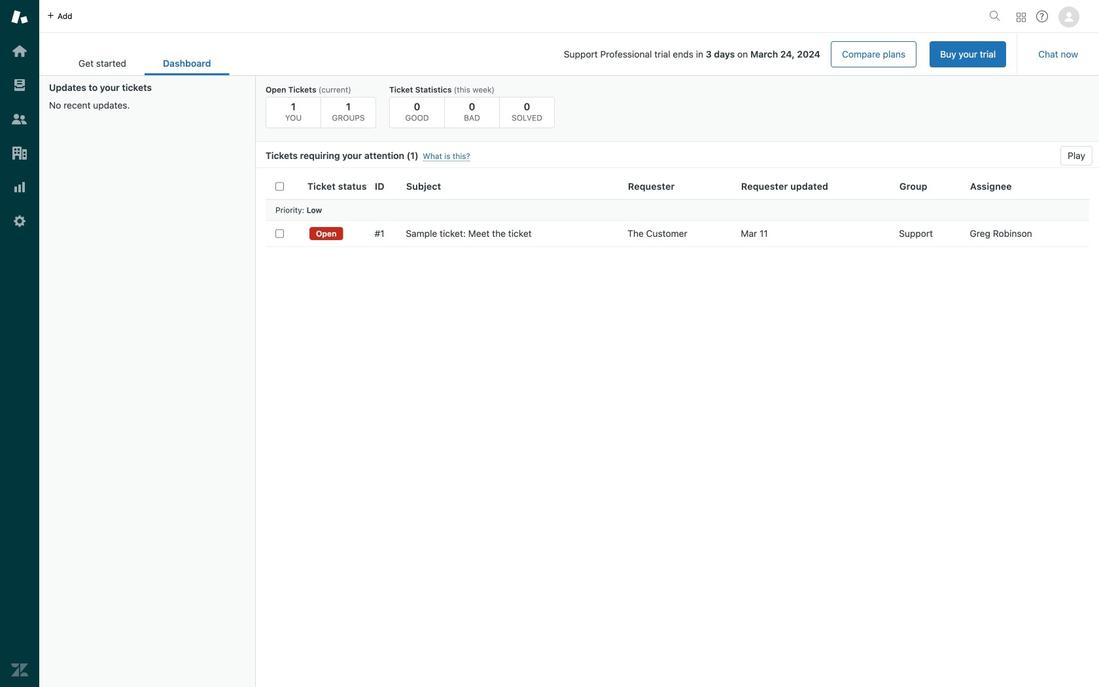 Task type: vqa. For each thing, say whether or not it's contained in the screenshot.
heading
no



Task type: locate. For each thing, give the bounding box(es) containing it.
views image
[[11, 77, 28, 94]]

get started image
[[11, 43, 28, 60]]

None checkbox
[[276, 229, 284, 238]]

grid
[[256, 173, 1100, 687]]

zendesk products image
[[1017, 13, 1027, 22]]

reporting image
[[11, 179, 28, 196]]

customers image
[[11, 111, 28, 128]]

tab list
[[60, 51, 229, 75]]

organizations image
[[11, 145, 28, 162]]

zendesk support image
[[11, 9, 28, 26]]

tab
[[60, 51, 145, 75]]

admin image
[[11, 213, 28, 230]]



Task type: describe. For each thing, give the bounding box(es) containing it.
Select All Tickets checkbox
[[276, 182, 284, 191]]

zendesk image
[[11, 662, 28, 679]]

get help image
[[1037, 10, 1049, 22]]

March 24, 2024 text field
[[751, 49, 821, 60]]

main element
[[0, 0, 39, 687]]



